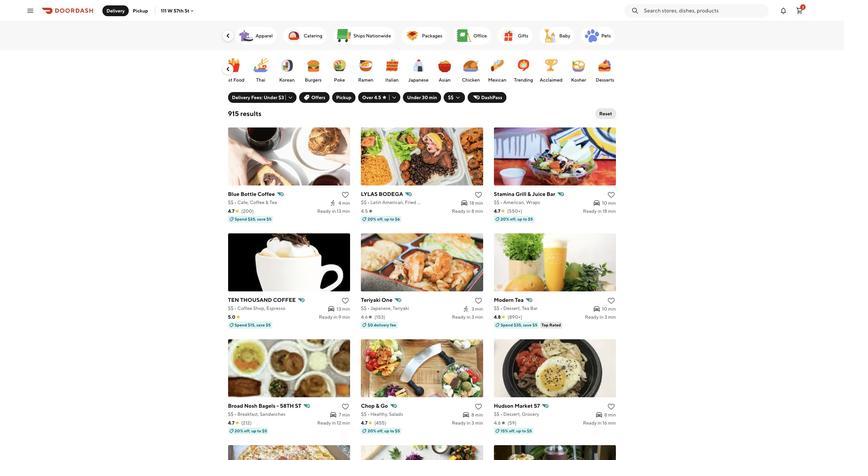 Task type: vqa. For each thing, say whether or not it's contained in the screenshot.
Over 4.5 button
yes



Task type: describe. For each thing, give the bounding box(es) containing it.
click to add this store to your saved list image for chop & go
[[475, 403, 483, 411]]

$6
[[395, 217, 400, 222]]

gifts
[[518, 33, 529, 38]]

rated
[[550, 322, 561, 327]]

$25,
[[248, 217, 256, 222]]

delivery button
[[103, 5, 129, 16]]

1 vertical spatial pickup button
[[332, 92, 356, 103]]

1 13 from the top
[[337, 208, 342, 214]]

Store search: begin typing to search for stores available on DoorDash text field
[[644, 7, 765, 14]]

(890+)
[[508, 314, 523, 320]]

spend left $35, at right bottom
[[501, 322, 513, 327]]

• for teriyaki
[[368, 306, 370, 311]]

57th
[[174, 8, 184, 13]]

4.7 for stamina grill & juice bar
[[494, 208, 501, 214]]

4.5 inside button
[[374, 95, 381, 100]]

8 for hudson market 57
[[605, 412, 608, 418]]

offers
[[312, 95, 326, 100]]

2 american, from the left
[[504, 200, 526, 205]]

packages image
[[405, 28, 421, 44]]

$$ for broad nosh bagels - 58th st
[[228, 411, 234, 417]]

lylas bodega
[[361, 191, 403, 197]]

japanese,
[[371, 306, 392, 311]]

apparel link
[[236, 27, 277, 45]]

$5 left top
[[533, 322, 538, 327]]

3 for modern tea
[[605, 314, 608, 320]]

1 vertical spatial coffee
[[250, 200, 265, 205]]

• for lylas
[[368, 200, 370, 205]]

$5 right the $15,
[[266, 322, 271, 327]]

$35,
[[514, 322, 523, 327]]

save for thousand
[[257, 322, 265, 327]]

8 min for hudson market 57
[[605, 412, 617, 418]]

ships nationwide
[[354, 33, 391, 38]]

st
[[185, 8, 190, 13]]

• for stamina
[[501, 200, 503, 205]]

4.7 for chop & go
[[361, 420, 368, 426]]

baby link
[[540, 27, 575, 45]]

4.6 for teriyaki one
[[361, 314, 368, 320]]

$3
[[279, 95, 284, 100]]

8 min for chop & go
[[472, 412, 484, 418]]

13 min
[[337, 306, 350, 312]]

ready in 3 min for modern tea
[[586, 314, 617, 320]]

$$ for blue bottle coffee
[[228, 200, 234, 205]]

$5 down salads at the bottom left of the page
[[395, 428, 400, 433]]

9
[[339, 314, 342, 320]]

fried
[[405, 200, 417, 205]]

111 w 57th st button
[[161, 8, 195, 13]]

click to add this store to your saved list image for teriyaki one
[[475, 297, 483, 305]]

catering link
[[284, 27, 327, 45]]

spend for thousand
[[235, 322, 247, 327]]

fee
[[390, 322, 397, 327]]

in for lylas bodega
[[467, 208, 471, 214]]

asian
[[439, 77, 451, 83]]

2 items, open order cart image
[[796, 7, 804, 15]]

0 horizontal spatial pickup button
[[129, 5, 152, 16]]

save for bottle
[[257, 217, 266, 222]]

$5 down wraps at top right
[[528, 217, 533, 222]]

fees:
[[251, 95, 263, 100]]

• for hudson
[[501, 411, 503, 417]]

espresso
[[267, 306, 286, 311]]

1 horizontal spatial chicken
[[462, 77, 480, 83]]

broad
[[228, 403, 243, 409]]

juice
[[533, 191, 546, 197]]

click to add this store to your saved list image for broad nosh bagels - 58th st
[[342, 403, 350, 411]]

delivery for delivery
[[107, 8, 125, 13]]

ready for ten thousand coffee
[[319, 314, 333, 320]]

ready in 18 min
[[584, 208, 617, 214]]

111
[[161, 8, 167, 13]]

3 min
[[472, 306, 484, 312]]

nationwide
[[366, 33, 391, 38]]

packages link
[[402, 27, 447, 45]]

ready for modern tea
[[586, 314, 599, 320]]

0 horizontal spatial pickup
[[133, 8, 148, 13]]

fast
[[224, 77, 233, 83]]

off, for grill
[[511, 217, 517, 222]]

packages
[[422, 33, 443, 38]]

15% off, up to $5
[[501, 428, 532, 433]]

• for chop
[[368, 411, 370, 417]]

delivery
[[374, 322, 390, 327]]

20% off, up to $5 for nosh
[[235, 428, 267, 433]]

20% for broad
[[235, 428, 244, 433]]

57
[[534, 403, 540, 409]]

(153)
[[375, 314, 386, 320]]

off, for market
[[509, 428, 516, 433]]

bar for $$ • dessert, tea bar
[[531, 306, 538, 311]]

wraps
[[527, 200, 541, 205]]

top
[[542, 322, 549, 327]]

ready for teriyaki one
[[452, 314, 466, 320]]

(212)
[[241, 420, 252, 426]]

latin
[[371, 200, 382, 205]]

hudson
[[494, 403, 514, 409]]

$$ • dessert, grocery
[[494, 411, 540, 417]]

click to add this store to your saved list image for modern tea
[[608, 297, 616, 305]]

7 min
[[339, 412, 350, 418]]

spend $15, save $5
[[235, 322, 271, 327]]

apparel
[[256, 33, 273, 38]]

12
[[337, 420, 342, 426]]

10 min for stamina grill & juice bar
[[603, 200, 617, 206]]

food
[[234, 77, 245, 83]]

58th
[[280, 403, 294, 409]]

thai
[[256, 77, 265, 83]]

111 w 57th st
[[161, 8, 190, 13]]

(455)
[[375, 420, 387, 426]]

2 previous button of carousel image from the top
[[225, 66, 232, 73]]

in for chop & go
[[467, 420, 471, 426]]

coffee for •
[[238, 306, 252, 311]]

broad nosh bagels - 58th st
[[228, 403, 302, 409]]

results
[[241, 110, 262, 117]]

(59)
[[508, 420, 517, 426]]

16
[[603, 420, 608, 426]]

8 for chop & go
[[472, 412, 475, 418]]

ready for broad nosh bagels - 58th st
[[318, 420, 331, 426]]

ready in 9 min
[[319, 314, 350, 320]]

$$ for ten thousand coffee
[[228, 306, 234, 311]]

10 for modern tea
[[603, 306, 608, 312]]

1 vertical spatial &
[[266, 200, 269, 205]]

nosh
[[244, 403, 258, 409]]

reset button
[[596, 108, 617, 119]]

1 vertical spatial teriyaki
[[393, 306, 410, 311]]

under 30 min button
[[403, 92, 442, 103]]

over
[[363, 95, 374, 100]]

modern tea
[[494, 297, 524, 303]]

ten thousand coffee
[[228, 297, 296, 303]]

w
[[168, 8, 173, 13]]

5.0
[[228, 314, 236, 320]]

0 vertical spatial tea
[[270, 200, 277, 205]]

catering image
[[286, 28, 303, 44]]

go
[[381, 403, 388, 409]]

chop
[[361, 403, 375, 409]]

fast food
[[224, 77, 245, 83]]

breakfast,
[[238, 411, 259, 417]]

up for market
[[517, 428, 522, 433]]

trending link
[[513, 54, 535, 85]]

0 horizontal spatial 18
[[470, 200, 475, 206]]

ready for chop & go
[[452, 420, 466, 426]]

in for blue bottle coffee
[[332, 208, 336, 214]]

baby image
[[542, 28, 559, 44]]

$$ • american, wraps
[[494, 200, 541, 205]]

offers button
[[299, 92, 330, 103]]

thousand
[[240, 297, 272, 303]]

gifts link
[[498, 27, 533, 45]]

ships nationwide image
[[336, 28, 352, 44]]



Task type: locate. For each thing, give the bounding box(es) containing it.
spend down (200)
[[235, 217, 247, 222]]

over 4.5
[[363, 95, 381, 100]]

$$ for chop & go
[[361, 411, 367, 417]]

dessert, up (59)
[[504, 411, 521, 417]]

0 vertical spatial chicken
[[462, 77, 480, 83]]

8
[[472, 208, 475, 214], [472, 412, 475, 418], [605, 412, 608, 418]]

up down (455)
[[385, 428, 390, 433]]

0 horizontal spatial 8 min
[[472, 412, 484, 418]]

1 vertical spatial 4.5
[[361, 208, 368, 214]]

13 up 9
[[337, 306, 342, 312]]

4.6 for hudson market 57
[[494, 420, 501, 426]]

click to add this store to your saved list image for blue bottle coffee
[[342, 191, 350, 199]]

• for modern
[[501, 306, 503, 311]]

$$ down lylas
[[361, 200, 367, 205]]

$$ down teriyaki one
[[361, 306, 367, 311]]

chicken up dashpass button
[[462, 77, 480, 83]]

click to add this store to your saved list image for hudson market 57
[[608, 403, 616, 411]]

$$ down ten
[[228, 306, 234, 311]]

coffee down ten
[[238, 306, 252, 311]]

& left go
[[376, 403, 380, 409]]

bottle
[[241, 191, 257, 197]]

1 horizontal spatial bar
[[547, 191, 556, 197]]

click to add this store to your saved list image for stamina grill & juice bar
[[608, 191, 616, 199]]

4.6 up $0
[[361, 314, 368, 320]]

2 vertical spatial coffee
[[238, 306, 252, 311]]

$$ for stamina grill & juice bar
[[494, 200, 500, 205]]

dessert, for hudson
[[504, 411, 521, 417]]

to left $6
[[390, 217, 395, 222]]

save right the $15,
[[257, 322, 265, 327]]

ready for blue bottle coffee
[[317, 208, 331, 214]]

in for ten thousand coffee
[[334, 314, 338, 320]]

ready for lylas bodega
[[452, 208, 466, 214]]

1 vertical spatial tea
[[515, 297, 524, 303]]

1 vertical spatial chicken
[[417, 200, 435, 205]]

20% for lylas
[[368, 217, 377, 222]]

in for hudson market 57
[[598, 420, 602, 426]]

to for market
[[523, 428, 527, 433]]

1 previous button of carousel image from the top
[[225, 32, 232, 39]]

1 vertical spatial delivery
[[232, 95, 250, 100]]

under
[[264, 95, 278, 100], [407, 95, 421, 100]]

italian
[[386, 77, 399, 83]]

1 dessert, from the top
[[504, 306, 521, 311]]

4.7 left (550+)
[[494, 208, 501, 214]]

• down stamina
[[501, 200, 503, 205]]

1 8 min from the left
[[472, 412, 484, 418]]

spend $25, save $5
[[235, 217, 272, 222]]

lylas
[[361, 191, 378, 197]]

coffee up $$ • cafe, coffee & tea
[[258, 191, 275, 197]]

click to add this store to your saved list image up 13 min
[[342, 297, 350, 305]]

up down (550+)
[[518, 217, 523, 222]]

&
[[528, 191, 532, 197], [266, 200, 269, 205], [376, 403, 380, 409]]

$$ down broad
[[228, 411, 234, 417]]

off, for bodega
[[377, 217, 384, 222]]

4.5 right 'over' on the top of page
[[374, 95, 381, 100]]

gifts image
[[501, 28, 517, 44]]

1 vertical spatial 13
[[337, 306, 342, 312]]

save right $25,
[[257, 217, 266, 222]]

pickup down the poke
[[336, 95, 352, 100]]

• left cafe,
[[235, 200, 237, 205]]

30
[[422, 95, 428, 100]]

3
[[803, 5, 805, 9], [472, 306, 475, 312], [472, 314, 475, 320], [605, 314, 608, 320], [472, 420, 475, 426]]

8 min
[[472, 412, 484, 418], [605, 412, 617, 418]]

3 button
[[794, 4, 807, 17]]

20% down the (212) at the bottom of the page
[[235, 428, 244, 433]]

click to add this store to your saved list image for lylas bodega
[[475, 191, 483, 199]]

1 vertical spatial 10 min
[[603, 306, 617, 312]]

$$ for modern tea
[[494, 306, 500, 311]]

0 vertical spatial 4.6
[[361, 314, 368, 320]]

& down blue bottle coffee
[[266, 200, 269, 205]]

• down ten
[[235, 306, 237, 311]]

2 vertical spatial &
[[376, 403, 380, 409]]

4.7
[[228, 208, 235, 214], [494, 208, 501, 214], [228, 420, 235, 426], [361, 420, 368, 426]]

1 horizontal spatial delivery
[[232, 95, 250, 100]]

4
[[339, 200, 342, 206]]

• down hudson at the bottom right of the page
[[501, 411, 503, 417]]

pickup button down the poke
[[332, 92, 356, 103]]

off,
[[377, 217, 384, 222], [511, 217, 517, 222], [244, 428, 251, 433], [377, 428, 384, 433], [509, 428, 516, 433]]

to
[[390, 217, 395, 222], [524, 217, 528, 222], [257, 428, 261, 433], [390, 428, 395, 433], [523, 428, 527, 433]]

acclaimed
[[540, 77, 563, 83]]

• down modern
[[501, 306, 503, 311]]

4.7 left the (212) at the bottom of the page
[[228, 420, 235, 426]]

tea up the (890+)
[[522, 306, 530, 311]]

• down teriyaki one
[[368, 306, 370, 311]]

20%
[[368, 217, 377, 222], [501, 217, 510, 222], [235, 428, 244, 433], [368, 428, 377, 433]]

$5 down $$ • breakfast, sandwiches at the left bottom of the page
[[262, 428, 267, 433]]

$$ down blue
[[228, 200, 234, 205]]

to for grill
[[524, 217, 528, 222]]

ready in 3 min for chop & go
[[452, 420, 484, 426]]

(550+)
[[508, 208, 523, 214]]

$$ for hudson market 57
[[494, 411, 500, 417]]

up for bodega
[[385, 217, 390, 222]]

kosher
[[572, 77, 587, 83]]

blue bottle coffee
[[228, 191, 275, 197]]

click to add this store to your saved list image left hudson at the bottom right of the page
[[475, 403, 483, 411]]

1 vertical spatial bar
[[531, 306, 538, 311]]

save right $35, at right bottom
[[524, 322, 532, 327]]

1 vertical spatial dessert,
[[504, 411, 521, 417]]

3 for chop & go
[[472, 420, 475, 426]]

in
[[332, 208, 336, 214], [467, 208, 471, 214], [598, 208, 602, 214], [334, 314, 338, 320], [467, 314, 471, 320], [600, 314, 604, 320], [332, 420, 336, 426], [467, 420, 471, 426], [598, 420, 602, 426]]

$$ down the chop on the left bottom of page
[[361, 411, 367, 417]]

$5 right $25,
[[267, 217, 272, 222]]

dessert,
[[504, 306, 521, 311], [504, 411, 521, 417]]

2 horizontal spatial &
[[528, 191, 532, 197]]

• for ten
[[235, 306, 237, 311]]

pickup button
[[129, 5, 152, 16], [332, 92, 356, 103]]

0 vertical spatial &
[[528, 191, 532, 197]]

1 horizontal spatial pickup
[[336, 95, 352, 100]]

20% off, up to $5 down (550+)
[[501, 217, 533, 222]]

in for broad nosh bagels - 58th st
[[332, 420, 336, 426]]

delivery inside button
[[107, 8, 125, 13]]

0 vertical spatial 10
[[603, 200, 608, 206]]

2 dessert, from the top
[[504, 411, 521, 417]]

up for nosh
[[252, 428, 257, 433]]

up for &
[[385, 428, 390, 433]]

off, down (550+)
[[511, 217, 517, 222]]

1 american, from the left
[[383, 200, 404, 205]]

previous button of carousel image up fast at the left of the page
[[225, 66, 232, 73]]

under inside button
[[407, 95, 421, 100]]

• down the chop on the left bottom of page
[[368, 411, 370, 417]]

click to add this store to your saved list image for ten thousand coffee
[[342, 297, 350, 305]]

3 for teriyaki one
[[472, 314, 475, 320]]

0 horizontal spatial 4.6
[[361, 314, 368, 320]]

1 horizontal spatial 4.6
[[494, 420, 501, 426]]

1 horizontal spatial teriyaki
[[393, 306, 410, 311]]

• down broad
[[235, 411, 237, 417]]

ten
[[228, 297, 239, 303]]

0 vertical spatial previous button of carousel image
[[225, 32, 232, 39]]

coffee down blue bottle coffee
[[250, 200, 265, 205]]

ready in 12 min
[[318, 420, 350, 426]]

salads
[[389, 411, 403, 417]]

$$
[[448, 95, 454, 100], [228, 200, 234, 205], [361, 200, 367, 205], [494, 200, 500, 205], [228, 306, 234, 311], [361, 306, 367, 311], [494, 306, 500, 311], [228, 411, 234, 417], [361, 411, 367, 417], [494, 411, 500, 417]]

20% for stamina
[[501, 217, 510, 222]]

baby
[[560, 33, 571, 38]]

$$ • japanese, teriyaki
[[361, 306, 410, 311]]

to for nosh
[[257, 428, 261, 433]]

0 horizontal spatial teriyaki
[[361, 297, 381, 303]]

bar up spend $35, save $5
[[531, 306, 538, 311]]

dessert, for modern
[[504, 306, 521, 311]]

0 horizontal spatial &
[[266, 200, 269, 205]]

bar right juice
[[547, 191, 556, 197]]

american, up (550+)
[[504, 200, 526, 205]]

1 10 min from the top
[[603, 200, 617, 206]]

st
[[295, 403, 302, 409]]

american,
[[383, 200, 404, 205], [504, 200, 526, 205]]

teriyaki up fee
[[393, 306, 410, 311]]

20% down (455)
[[368, 428, 377, 433]]

0 horizontal spatial delivery
[[107, 8, 125, 13]]

bar for stamina grill & juice bar
[[547, 191, 556, 197]]

modern
[[494, 297, 514, 303]]

18 min
[[470, 200, 484, 206]]

grocery
[[522, 411, 540, 417]]

4.7 left (200)
[[228, 208, 235, 214]]

to down grocery
[[523, 428, 527, 433]]

4.7 for broad nosh bagels - 58th st
[[228, 420, 235, 426]]

13 down 4
[[337, 208, 342, 214]]

1 vertical spatial 18
[[603, 208, 608, 214]]

1 vertical spatial 10
[[603, 306, 608, 312]]

0 vertical spatial delivery
[[107, 8, 125, 13]]

off, down (455)
[[377, 428, 384, 433]]

ships
[[354, 33, 365, 38]]

ramen
[[359, 77, 374, 83]]

$$ down stamina
[[494, 200, 500, 205]]

20% off, up to $5 down the (212) at the bottom of the page
[[235, 428, 267, 433]]

1 horizontal spatial 4.5
[[374, 95, 381, 100]]

coffee for bottle
[[258, 191, 275, 197]]

0 horizontal spatial chicken
[[417, 200, 435, 205]]

tea up $$ • dessert, tea bar
[[515, 297, 524, 303]]

1 horizontal spatial american,
[[504, 200, 526, 205]]

1 under from the left
[[264, 95, 278, 100]]

apparel image
[[238, 28, 254, 44]]

$$ • breakfast, sandwiches
[[228, 411, 286, 417]]

1 vertical spatial previous button of carousel image
[[225, 66, 232, 73]]

0 vertical spatial pickup
[[133, 8, 148, 13]]

$$ inside button
[[448, 95, 454, 100]]

4.5 down lylas
[[361, 208, 368, 214]]

1 horizontal spatial 20% off, up to $5
[[368, 428, 400, 433]]

20% off, up to $5 down (455)
[[368, 428, 400, 433]]

up for grill
[[518, 217, 523, 222]]

office
[[474, 33, 487, 38]]

up left $6
[[385, 217, 390, 222]]

off, for nosh
[[244, 428, 251, 433]]

15%
[[501, 428, 509, 433]]

ready for stamina grill & juice bar
[[584, 208, 597, 214]]

$5 down grocery
[[527, 428, 532, 433]]

stamina
[[494, 191, 515, 197]]

1 vertical spatial pickup
[[336, 95, 352, 100]]

previous button of carousel image left apparel image
[[225, 32, 232, 39]]

in for teriyaki one
[[467, 314, 471, 320]]

click to add this store to your saved list image up 7 min
[[342, 403, 350, 411]]

up down the (212) at the bottom of the page
[[252, 428, 257, 433]]

click to add this store to your saved list image
[[342, 191, 350, 199], [475, 297, 483, 305], [608, 297, 616, 305], [608, 403, 616, 411]]

4.7 left (455)
[[361, 420, 368, 426]]

ready in 3 min for teriyaki one
[[452, 314, 484, 320]]

$0 delivery fee
[[368, 322, 397, 327]]

0 horizontal spatial bar
[[531, 306, 538, 311]]

ready for hudson market 57
[[584, 420, 597, 426]]

• left latin
[[368, 200, 370, 205]]

to down salads at the bottom left of the page
[[390, 428, 395, 433]]

0 horizontal spatial 4.5
[[361, 208, 368, 214]]

0 vertical spatial 18
[[470, 200, 475, 206]]

office image
[[456, 28, 472, 44]]

delivery for delivery fees: under $3
[[232, 95, 250, 100]]

dashpass button
[[468, 92, 507, 103]]

coffee
[[273, 297, 296, 303]]

10 min for modern tea
[[603, 306, 617, 312]]

spend $35, save $5
[[501, 322, 538, 327]]

top rated
[[542, 322, 561, 327]]

$$ down hudson at the bottom right of the page
[[494, 411, 500, 417]]

$$ for teriyaki one
[[361, 306, 367, 311]]

20% off, up to $5 for grill
[[501, 217, 533, 222]]

pets
[[602, 33, 611, 38]]

1 horizontal spatial &
[[376, 403, 380, 409]]

american, down bodega
[[383, 200, 404, 205]]

• for blue
[[235, 200, 237, 205]]

ready in 8 min
[[452, 208, 484, 214]]

min inside button
[[429, 95, 438, 100]]

20% for chop
[[368, 428, 377, 433]]

min
[[429, 95, 438, 100], [342, 200, 350, 206], [476, 200, 484, 206], [609, 200, 617, 206], [342, 208, 350, 214], [476, 208, 484, 214], [609, 208, 617, 214], [342, 306, 350, 312], [476, 306, 484, 312], [609, 306, 617, 312], [342, 314, 350, 320], [476, 314, 484, 320], [609, 314, 617, 320], [342, 412, 350, 418], [476, 412, 484, 418], [609, 412, 617, 418], [342, 420, 350, 426], [476, 420, 484, 426], [609, 420, 617, 426]]

0 vertical spatial coffee
[[258, 191, 275, 197]]

0 vertical spatial bar
[[547, 191, 556, 197]]

mexican
[[489, 77, 507, 83]]

7
[[339, 412, 342, 418]]

0 vertical spatial 4.5
[[374, 95, 381, 100]]

ready in 13 min
[[317, 208, 350, 214]]

$$ for lylas bodega
[[361, 200, 367, 205]]

1 horizontal spatial under
[[407, 95, 421, 100]]

under left the $3
[[264, 95, 278, 100]]

$$ • healthy, salads
[[361, 411, 403, 417]]

delivery fees: under $3
[[232, 95, 284, 100]]

off, right 15%
[[509, 428, 516, 433]]

tea
[[270, 200, 277, 205], [515, 297, 524, 303], [522, 306, 530, 311]]

2 8 min from the left
[[605, 412, 617, 418]]

0 horizontal spatial under
[[264, 95, 278, 100]]

pickup
[[133, 8, 148, 13], [336, 95, 352, 100]]

spend for bottle
[[235, 217, 247, 222]]

1 horizontal spatial 18
[[603, 208, 608, 214]]

click to add this store to your saved list image
[[475, 191, 483, 199], [608, 191, 616, 199], [342, 297, 350, 305], [342, 403, 350, 411], [475, 403, 483, 411]]

to down $$ • breakfast, sandwiches at the left bottom of the page
[[257, 428, 261, 433]]

hudson market 57
[[494, 403, 540, 409]]

spend left the $15,
[[235, 322, 247, 327]]

market
[[515, 403, 533, 409]]

pets image
[[584, 28, 601, 44]]

up down (59)
[[517, 428, 522, 433]]

reset
[[600, 111, 613, 116]]

trending
[[514, 77, 534, 83]]

20% off, up to $5
[[501, 217, 533, 222], [235, 428, 267, 433], [368, 428, 400, 433]]

in for stamina grill & juice bar
[[598, 208, 602, 214]]

sandwiches
[[260, 411, 286, 417]]

2 10 from the top
[[603, 306, 608, 312]]

pets link
[[582, 27, 616, 45]]

click to add this store to your saved list image up 18 min
[[475, 191, 483, 199]]

open menu image
[[26, 7, 34, 15]]

2 vertical spatial tea
[[522, 306, 530, 311]]

desserts
[[596, 77, 615, 83]]

4.7 for blue bottle coffee
[[228, 208, 235, 214]]

0 vertical spatial dessert,
[[504, 306, 521, 311]]

0 vertical spatial 10 min
[[603, 200, 617, 206]]

to for bodega
[[390, 217, 395, 222]]

0 vertical spatial teriyaki
[[361, 297, 381, 303]]

915 results
[[228, 110, 262, 117]]

off, for &
[[377, 428, 384, 433]]

0 horizontal spatial 20% off, up to $5
[[235, 428, 267, 433]]

$$ down asian
[[448, 95, 454, 100]]

1 10 from the top
[[603, 200, 608, 206]]

2 13 from the top
[[337, 306, 342, 312]]

2 under from the left
[[407, 95, 421, 100]]

20% off, up to $5 for &
[[368, 428, 400, 433]]

over 4.5 button
[[359, 92, 401, 103]]

1 horizontal spatial 8 min
[[605, 412, 617, 418]]

previous button of carousel image
[[225, 32, 232, 39], [225, 66, 232, 73]]

ships nationwide link
[[334, 27, 395, 45]]

to down wraps at top right
[[524, 217, 528, 222]]

under left 30 at the top of page
[[407, 95, 421, 100]]

10 for stamina grill & juice bar
[[603, 200, 608, 206]]

chicken right fried
[[417, 200, 435, 205]]

0 vertical spatial pickup button
[[129, 5, 152, 16]]

notification bell image
[[780, 7, 788, 15]]

dessert, down modern tea
[[504, 306, 521, 311]]

catering
[[304, 33, 323, 38]]

blue
[[228, 191, 240, 197]]

$15,
[[248, 322, 256, 327]]

office link
[[454, 27, 491, 45]]

teriyaki up japanese, on the left bottom of the page
[[361, 297, 381, 303]]

2 horizontal spatial 20% off, up to $5
[[501, 217, 533, 222]]

2 10 min from the top
[[603, 306, 617, 312]]

in for modern tea
[[600, 314, 604, 320]]

pickup left 111
[[133, 8, 148, 13]]

$$ up 4.8
[[494, 306, 500, 311]]

3 inside 3 button
[[803, 5, 805, 9]]

4.6 up 15%
[[494, 420, 501, 426]]

up
[[385, 217, 390, 222], [518, 217, 523, 222], [252, 428, 257, 433], [385, 428, 390, 433], [517, 428, 522, 433]]

& right 'grill'
[[528, 191, 532, 197]]

stamina grill & juice bar
[[494, 191, 556, 197]]

0 vertical spatial 13
[[337, 208, 342, 214]]

20% down (550+)
[[501, 217, 510, 222]]

• for broad
[[235, 411, 237, 417]]

0 horizontal spatial american,
[[383, 200, 404, 205]]

click to add this store to your saved list image up "ready in 18 min"
[[608, 191, 616, 199]]

to for &
[[390, 428, 395, 433]]

off, left $6
[[377, 217, 384, 222]]

1 vertical spatial 4.6
[[494, 420, 501, 426]]

off, down the (212) at the bottom of the page
[[244, 428, 251, 433]]

tea down blue bottle coffee
[[270, 200, 277, 205]]

pickup button left 111
[[129, 5, 152, 16]]

1 horizontal spatial pickup button
[[332, 92, 356, 103]]

grill
[[516, 191, 527, 197]]

bar
[[547, 191, 556, 197], [531, 306, 538, 311]]

20% down latin
[[368, 217, 377, 222]]



